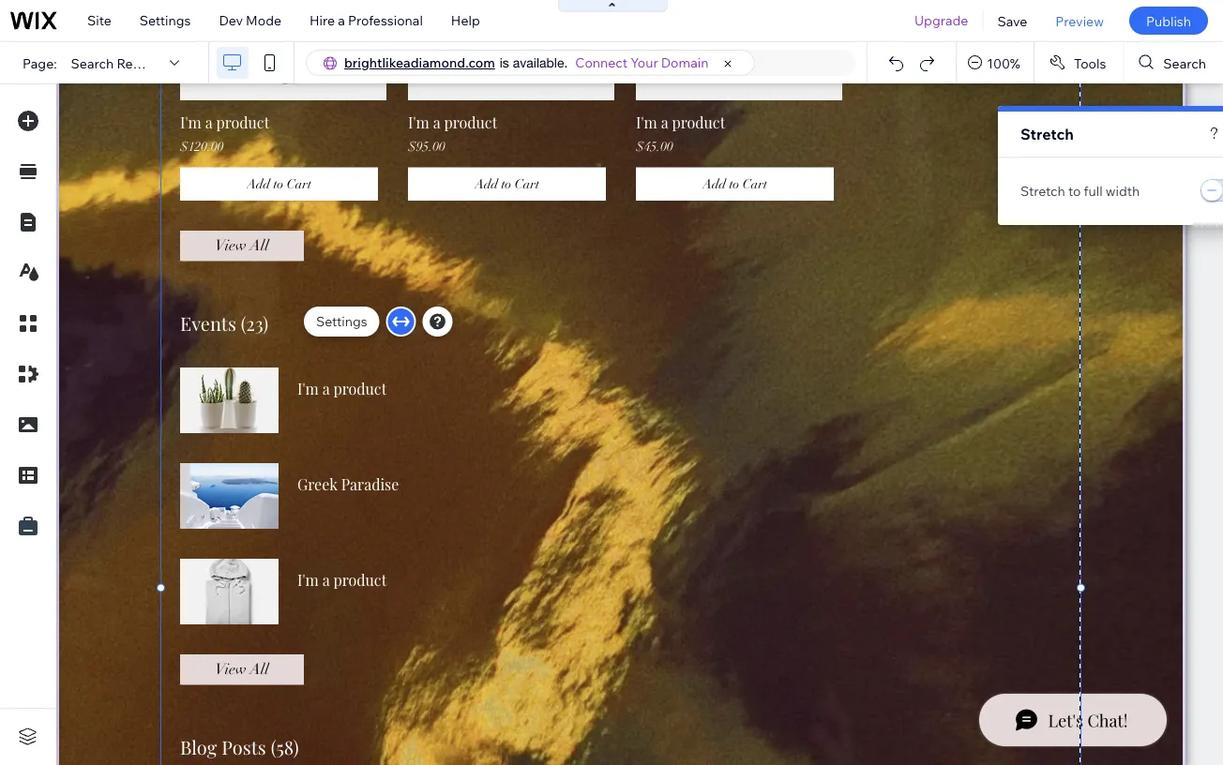 Task type: vqa. For each thing, say whether or not it's contained in the screenshot.
Publish
yes



Task type: locate. For each thing, give the bounding box(es) containing it.
switch
[[1199, 178, 1223, 205]]

dev mode
[[219, 12, 281, 29]]

0 horizontal spatial settings
[[140, 12, 191, 29]]

search down 'site'
[[71, 55, 114, 71]]

stretch up to
[[1021, 125, 1074, 144]]

save button
[[984, 0, 1042, 41]]

publish button
[[1129, 7, 1208, 35]]

domain
[[661, 54, 709, 71]]

stretch
[[1021, 125, 1074, 144], [1021, 183, 1066, 199]]

0 vertical spatial stretch
[[1021, 125, 1074, 144]]

search
[[71, 55, 114, 71], [1164, 55, 1206, 71]]

search inside "search" button
[[1164, 55, 1206, 71]]

results
[[117, 55, 162, 71]]

2 search from the left
[[1164, 55, 1206, 71]]

1 vertical spatial stretch
[[1021, 183, 1066, 199]]

search button
[[1124, 42, 1223, 83]]

0 horizontal spatial search
[[71, 55, 114, 71]]

stretch left to
[[1021, 183, 1066, 199]]

publish
[[1146, 12, 1191, 29]]

hire
[[310, 12, 335, 29]]

search down publish
[[1164, 55, 1206, 71]]

your
[[631, 54, 658, 71]]

1 stretch from the top
[[1021, 125, 1074, 144]]

is
[[500, 55, 509, 70]]

search results
[[71, 55, 162, 71]]

2 stretch from the top
[[1021, 183, 1066, 199]]

mode
[[246, 12, 281, 29]]

professional
[[348, 12, 423, 29]]

1 horizontal spatial search
[[1164, 55, 1206, 71]]

stretch for stretch to full width
[[1021, 183, 1066, 199]]

site
[[87, 12, 111, 29]]

brightlikeadiamond.com
[[344, 54, 495, 71]]

1 search from the left
[[71, 55, 114, 71]]

settings
[[140, 12, 191, 29], [316, 313, 367, 330]]

is available. connect your domain
[[500, 54, 709, 71]]

dev
[[219, 12, 243, 29]]

search for search
[[1164, 55, 1206, 71]]

tools button
[[1035, 42, 1123, 83]]

preview
[[1056, 12, 1104, 29]]

1 horizontal spatial settings
[[316, 313, 367, 330]]



Task type: describe. For each thing, give the bounding box(es) containing it.
width
[[1106, 183, 1140, 199]]

hire a professional
[[310, 12, 423, 29]]

help
[[451, 12, 480, 29]]

tools
[[1074, 55, 1106, 71]]

100% button
[[957, 42, 1034, 83]]

upgrade
[[915, 12, 969, 29]]

available.
[[513, 55, 568, 70]]

stretch to full width
[[1021, 183, 1140, 199]]

preview button
[[1042, 0, 1118, 41]]

full
[[1084, 183, 1103, 199]]

1 vertical spatial settings
[[316, 313, 367, 330]]

a
[[338, 12, 345, 29]]

connect
[[575, 54, 628, 71]]

to
[[1068, 183, 1081, 199]]

0 vertical spatial settings
[[140, 12, 191, 29]]

search for search results
[[71, 55, 114, 71]]

save
[[998, 12, 1028, 29]]

100%
[[987, 55, 1021, 71]]

stretch for stretch
[[1021, 125, 1074, 144]]



